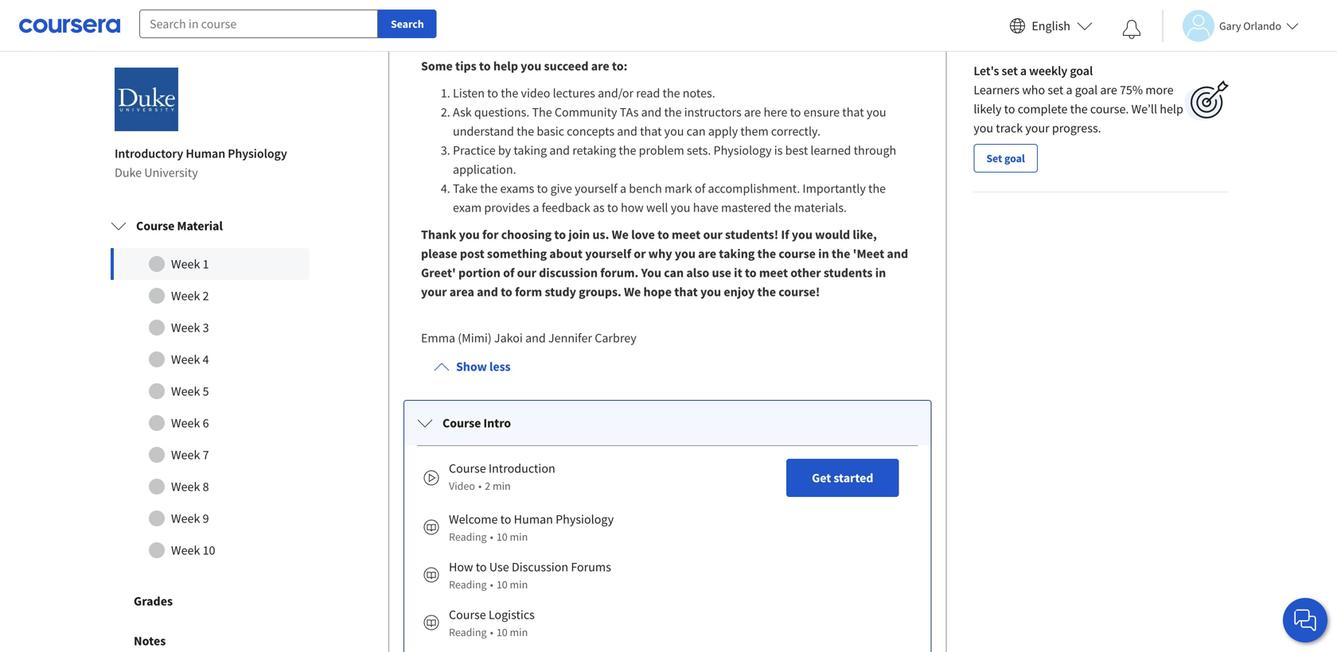 Task type: locate. For each thing, give the bounding box(es) containing it.
goal right weekly
[[1070, 63, 1093, 79]]

and down basic
[[549, 143, 570, 158]]

course inside course introduction video • 2 min
[[449, 461, 486, 477]]

introductory human physiology duke university
[[115, 146, 287, 181]]

min down discussion
[[510, 578, 528, 592]]

2 vertical spatial that
[[674, 284, 698, 300]]

questions.
[[474, 104, 529, 120]]

1 vertical spatial meet
[[759, 265, 788, 281]]

that
[[842, 104, 864, 120], [640, 123, 662, 139], [674, 284, 698, 300]]

course left intro
[[443, 416, 481, 431]]

5 week from the top
[[171, 384, 200, 400]]

0 horizontal spatial that
[[640, 123, 662, 139]]

1 vertical spatial taking
[[719, 246, 755, 262]]

0 horizontal spatial your
[[421, 284, 447, 300]]

10 inside course logistics reading • 10 min
[[496, 626, 508, 640]]

a down weekly
[[1066, 82, 1072, 98]]

7
[[203, 447, 209, 463]]

listen
[[453, 85, 485, 101]]

goal inside learners who set a goal are 75% more likely to complete the course. we'll help you track your progress.
[[1075, 82, 1098, 98]]

1 horizontal spatial set
[[1048, 82, 1064, 98]]

you right if
[[792, 227, 813, 243]]

the up progress.
[[1070, 101, 1088, 117]]

yourself inside thank you for choosing to join us. we love to meet our students! if you would like, please post something about yourself or why you are taking the course in the 'meet and greet' portion of our discussion forum. you can also use it to meet other students in your area and to form study groups. we hope that you enjoy the course!
[[585, 246, 631, 262]]

week inside "week 2" link
[[171, 288, 200, 304]]

1 horizontal spatial 2
[[485, 479, 490, 494]]

the down students!
[[757, 246, 776, 262]]

1 vertical spatial set
[[1048, 82, 1064, 98]]

0 vertical spatial goal
[[1070, 63, 1093, 79]]

week 8
[[171, 479, 209, 495]]

0 vertical spatial reading
[[449, 530, 487, 544]]

to left use
[[476, 560, 487, 575]]

are up "also"
[[698, 246, 716, 262]]

goal up course.
[[1075, 82, 1098, 98]]

thank you for choosing to join us. we love to meet our students! if you would like, please post something about yourself or why you are taking the course in the 'meet and greet' portion of our discussion forum. you can also use it to meet other students in your area and to form study groups. we hope that you enjoy the course!
[[421, 227, 908, 300]]

min down logistics
[[510, 626, 528, 640]]

to up questions.
[[487, 85, 498, 101]]

learners
[[974, 82, 1020, 98]]

9 week from the top
[[171, 511, 200, 527]]

help right tips
[[493, 58, 518, 74]]

discussion
[[512, 560, 568, 575]]

• down use
[[490, 578, 493, 592]]

yourself
[[575, 181, 617, 197], [585, 246, 631, 262]]

post
[[460, 246, 484, 262]]

chat with us image
[[1293, 608, 1318, 634]]

course up video
[[449, 461, 486, 477]]

10 down use
[[496, 578, 508, 592]]

are up course.
[[1100, 82, 1117, 98]]

taking inside thank you for choosing to join us. we love to meet our students! if you would like, please post something about yourself or why you are taking the course in the 'meet and greet' portion of our discussion forum. you can also use it to meet other students in your area and to form study groups. we hope that you enjoy the course!
[[719, 246, 755, 262]]

2 inside course introduction video • 2 min
[[485, 479, 490, 494]]

duke university image
[[115, 68, 178, 131]]

lectures
[[553, 85, 595, 101]]

6
[[203, 416, 209, 431]]

and right jakoi
[[525, 330, 546, 346]]

min down the introduction
[[493, 479, 511, 494]]

1 vertical spatial we
[[624, 284, 641, 300]]

that right ensure
[[842, 104, 864, 120]]

7 week from the top
[[171, 447, 200, 463]]

can
[[687, 123, 706, 139], [664, 265, 684, 281]]

course left logistics
[[449, 607, 486, 623]]

0 horizontal spatial taking
[[514, 143, 547, 158]]

your down "greet'"
[[421, 284, 447, 300]]

forums
[[571, 560, 611, 575]]

3 week from the top
[[171, 320, 200, 336]]

tips
[[455, 58, 476, 74]]

course inside dropdown button
[[443, 416, 481, 431]]

week inside week 8 link
[[171, 479, 200, 495]]

course for course introduction video • 2 min
[[449, 461, 486, 477]]

0 horizontal spatial of
[[503, 265, 514, 281]]

1 vertical spatial your
[[421, 284, 447, 300]]

set up learners
[[1002, 63, 1018, 79]]

our up form
[[517, 265, 536, 281]]

in down 'meet
[[875, 265, 886, 281]]

goal right 'set'
[[1004, 151, 1025, 166]]

provides
[[484, 200, 530, 216]]

0 horizontal spatial in
[[818, 246, 829, 262]]

and down portion
[[477, 284, 498, 300]]

0 vertical spatial your
[[1025, 120, 1050, 136]]

duke
[[115, 165, 142, 181]]

1 vertical spatial that
[[640, 123, 662, 139]]

week inside week 6 link
[[171, 416, 200, 431]]

0 vertical spatial that
[[842, 104, 864, 120]]

to
[[479, 58, 491, 74], [487, 85, 498, 101], [1004, 101, 1015, 117], [790, 104, 801, 120], [537, 181, 548, 197], [607, 200, 618, 216], [554, 227, 566, 243], [658, 227, 669, 243], [745, 265, 757, 281], [501, 284, 512, 300], [500, 512, 511, 528], [476, 560, 487, 575]]

(mimi)
[[458, 330, 492, 346]]

min
[[493, 479, 511, 494], [510, 530, 528, 544], [510, 578, 528, 592], [510, 626, 528, 640]]

welcome
[[449, 512, 498, 528]]

human up discussion
[[514, 512, 553, 528]]

min inside how to use discussion forums reading • 10 min
[[510, 578, 528, 592]]

1 horizontal spatial taking
[[719, 246, 755, 262]]

week for week 1
[[171, 256, 200, 272]]

10 week from the top
[[171, 543, 200, 559]]

week left '6'
[[171, 416, 200, 431]]

week inside week 1 link
[[171, 256, 200, 272]]

course left material
[[136, 218, 175, 234]]

the up problem
[[664, 104, 682, 120]]

min up discussion
[[510, 530, 528, 544]]

to inside learners who set a goal are 75% more likely to complete the course. we'll help you track your progress.
[[1004, 101, 1015, 117]]

to inside how to use discussion forums reading • 10 min
[[476, 560, 487, 575]]

week for week 10
[[171, 543, 200, 559]]

ensure
[[804, 104, 840, 120]]

3
[[203, 320, 209, 336]]

help center image
[[1296, 611, 1315, 630]]

2 reading from the top
[[449, 578, 487, 592]]

hope
[[643, 284, 672, 300]]

meet up why
[[672, 227, 701, 243]]

0 horizontal spatial help
[[493, 58, 518, 74]]

please
[[421, 246, 457, 262]]

read
[[636, 85, 660, 101]]

set
[[1002, 63, 1018, 79], [1048, 82, 1064, 98]]

we down forum. at the top left of the page
[[624, 284, 641, 300]]

to right it
[[745, 265, 757, 281]]

human up university
[[186, 146, 225, 162]]

jennifer
[[548, 330, 592, 346]]

for
[[482, 227, 499, 243]]

10 down logistics
[[496, 626, 508, 640]]

week left 1
[[171, 256, 200, 272]]

help down more at the top right of the page
[[1160, 101, 1183, 117]]

3 reading from the top
[[449, 626, 487, 640]]

students
[[824, 265, 873, 281]]

0 vertical spatial of
[[695, 181, 705, 197]]

we right us.
[[612, 227, 629, 243]]

week inside week 9 link
[[171, 511, 200, 527]]

succeed
[[544, 58, 589, 74]]

week for week 7
[[171, 447, 200, 463]]

0 horizontal spatial our
[[517, 265, 536, 281]]

about
[[549, 246, 583, 262]]

week inside week 4 "link"
[[171, 352, 200, 368]]

week for week 9
[[171, 511, 200, 527]]

week 2
[[171, 288, 209, 304]]

something
[[487, 246, 547, 262]]

0 vertical spatial can
[[687, 123, 706, 139]]

2 up "3"
[[203, 288, 209, 304]]

can right you
[[664, 265, 684, 281]]

a inside learners who set a goal are 75% more likely to complete the course. we'll help you track your progress.
[[1066, 82, 1072, 98]]

week 8 link
[[111, 471, 310, 503]]

2 vertical spatial goal
[[1004, 151, 1025, 166]]

the up questions.
[[501, 85, 518, 101]]

week for week 8
[[171, 479, 200, 495]]

•
[[478, 479, 482, 494], [490, 530, 493, 544], [490, 578, 493, 592], [490, 626, 493, 640]]

10
[[496, 530, 508, 544], [203, 543, 215, 559], [496, 578, 508, 592], [496, 626, 508, 640]]

• right video
[[478, 479, 482, 494]]

2
[[203, 288, 209, 304], [485, 479, 490, 494]]

and
[[641, 104, 662, 120], [617, 123, 637, 139], [549, 143, 570, 158], [887, 246, 908, 262], [477, 284, 498, 300], [525, 330, 546, 346]]

4 week from the top
[[171, 352, 200, 368]]

week 4
[[171, 352, 209, 368]]

by
[[498, 143, 511, 158]]

1 vertical spatial 2
[[485, 479, 490, 494]]

the right retaking
[[619, 143, 636, 158]]

the inside learners who set a goal are 75% more likely to complete the course. we'll help you track your progress.
[[1070, 101, 1088, 117]]

orlando
[[1243, 19, 1281, 33]]

logistics
[[489, 607, 535, 623]]

search
[[391, 17, 424, 31]]

week inside 'week 7' link
[[171, 447, 200, 463]]

0 horizontal spatial human
[[186, 146, 225, 162]]

1 horizontal spatial in
[[875, 265, 886, 281]]

course intro
[[443, 416, 511, 431]]

week 1 link
[[111, 248, 310, 280]]

week left 7 at the bottom of page
[[171, 447, 200, 463]]

course inside dropdown button
[[136, 218, 175, 234]]

0 vertical spatial in
[[818, 246, 829, 262]]

2 right video
[[485, 479, 490, 494]]

you inside learners who set a goal are 75% more likely to complete the course. we'll help you track your progress.
[[974, 120, 993, 136]]

week down week 9
[[171, 543, 200, 559]]

2 vertical spatial reading
[[449, 626, 487, 640]]

exams
[[500, 181, 534, 197]]

2 week from the top
[[171, 288, 200, 304]]

problem
[[639, 143, 684, 158]]

• inside course introduction video • 2 min
[[478, 479, 482, 494]]

you down 'likely'
[[974, 120, 993, 136]]

1 horizontal spatial our
[[703, 227, 723, 243]]

meet down the course
[[759, 265, 788, 281]]

0 vertical spatial taking
[[514, 143, 547, 158]]

reading inside course logistics reading • 10 min
[[449, 626, 487, 640]]

course intro element
[[404, 401, 931, 446]]

1 reading from the top
[[449, 530, 487, 544]]

yourself inside listen to the video lectures and/or read the notes. ask questions. the community tas and the instructors are here to ensure that you understand the basic concepts and that you can apply them correctly. practice by taking and retaking the problem sets. physiology is best learned through application. take the exams to give yourself a bench mark of accomplishment. importantly the exam provides a feedback as to how well you have mastered the materials.
[[575, 181, 617, 197]]

weekly
[[1029, 63, 1067, 79]]

week up the week 3
[[171, 288, 200, 304]]

course inside course logistics reading • 10 min
[[449, 607, 486, 623]]

human
[[186, 146, 225, 162], [514, 512, 553, 528]]

set down weekly
[[1048, 82, 1064, 98]]

1 vertical spatial yourself
[[585, 246, 631, 262]]

are left to: on the left top of the page
[[591, 58, 609, 74]]

our down have
[[703, 227, 723, 243]]

introduction
[[489, 461, 555, 477]]

yourself up as
[[575, 181, 617, 197]]

grades link
[[96, 582, 325, 622]]

0 horizontal spatial physiology
[[228, 146, 287, 162]]

goal
[[1070, 63, 1093, 79], [1075, 82, 1098, 98], [1004, 151, 1025, 166]]

to right tips
[[479, 58, 491, 74]]

0 vertical spatial we
[[612, 227, 629, 243]]

week left the 4
[[171, 352, 200, 368]]

10 up use
[[496, 530, 508, 544]]

8 week from the top
[[171, 479, 200, 495]]

your down complete
[[1025, 120, 1050, 136]]

0 vertical spatial help
[[493, 58, 518, 74]]

enjoy
[[724, 284, 755, 300]]

min inside course logistics reading • 10 min
[[510, 626, 528, 640]]

0 vertical spatial human
[[186, 146, 225, 162]]

0 horizontal spatial can
[[664, 265, 684, 281]]

you up post
[[459, 227, 480, 243]]

taking up it
[[719, 246, 755, 262]]

of
[[695, 181, 705, 197], [503, 265, 514, 281]]

1 vertical spatial help
[[1160, 101, 1183, 117]]

that up problem
[[640, 123, 662, 139]]

practice
[[453, 143, 496, 158]]

your
[[1025, 120, 1050, 136], [421, 284, 447, 300]]

that down "also"
[[674, 284, 698, 300]]

1 horizontal spatial help
[[1160, 101, 1183, 117]]

can inside listen to the video lectures and/or read the notes. ask questions. the community tas and the instructors are here to ensure that you understand the basic concepts and that you can apply them correctly. practice by taking and retaking the problem sets. physiology is best learned through application. take the exams to give yourself a bench mark of accomplishment. importantly the exam provides a feedback as to how well you have mastered the materials.
[[687, 123, 706, 139]]

1 horizontal spatial can
[[687, 123, 706, 139]]

would
[[815, 227, 850, 243]]

week inside week 10 link
[[171, 543, 200, 559]]

1 vertical spatial human
[[514, 512, 553, 528]]

1 horizontal spatial that
[[674, 284, 698, 300]]

1 vertical spatial goal
[[1075, 82, 1098, 98]]

of down something
[[503, 265, 514, 281]]

1 vertical spatial can
[[664, 265, 684, 281]]

week left "3"
[[171, 320, 200, 336]]

meet
[[672, 227, 701, 243], [759, 265, 788, 281]]

1 vertical spatial reading
[[449, 578, 487, 592]]

6 week from the top
[[171, 416, 200, 431]]

1 horizontal spatial human
[[514, 512, 553, 528]]

to up correctly.
[[790, 104, 801, 120]]

reading inside how to use discussion forums reading • 10 min
[[449, 578, 487, 592]]

a up the 'how'
[[620, 181, 626, 197]]

to right welcome
[[500, 512, 511, 528]]

the right the enjoy
[[757, 284, 776, 300]]

0 horizontal spatial 2
[[203, 288, 209, 304]]

have
[[693, 200, 719, 216]]

2 horizontal spatial physiology
[[714, 143, 772, 158]]

1 week from the top
[[171, 256, 200, 272]]

help
[[493, 58, 518, 74], [1160, 101, 1183, 117]]

1 horizontal spatial physiology
[[556, 512, 614, 528]]

complete
[[1018, 101, 1068, 117]]

min inside welcome to human physiology reading • 10 min
[[510, 530, 528, 544]]

week inside week 3 link
[[171, 320, 200, 336]]

to up track
[[1004, 101, 1015, 117]]

week inside week 5 "link"
[[171, 384, 200, 400]]

get
[[812, 470, 831, 486]]

week left "9" on the left of the page
[[171, 511, 200, 527]]

in down would
[[818, 246, 829, 262]]

course material
[[136, 218, 223, 234]]

human inside welcome to human physiology reading • 10 min
[[514, 512, 553, 528]]

show notifications image
[[1122, 20, 1141, 39]]

1 vertical spatial of
[[503, 265, 514, 281]]

0 vertical spatial 2
[[203, 288, 209, 304]]

0 vertical spatial yourself
[[575, 181, 617, 197]]

0 vertical spatial set
[[1002, 63, 1018, 79]]

week for week 4
[[171, 352, 200, 368]]

are up them at the right top of page
[[744, 104, 761, 120]]

of up have
[[695, 181, 705, 197]]

the down the through at the right of page
[[868, 181, 886, 197]]

introductory
[[115, 146, 183, 162]]

are
[[591, 58, 609, 74], [1100, 82, 1117, 98], [744, 104, 761, 120], [698, 246, 716, 262]]

0 horizontal spatial meet
[[672, 227, 701, 243]]

• inside how to use discussion forums reading • 10 min
[[490, 578, 493, 592]]

can up sets. in the top of the page
[[687, 123, 706, 139]]

our
[[703, 227, 723, 243], [517, 265, 536, 281]]

1 horizontal spatial of
[[695, 181, 705, 197]]

yourself down us.
[[585, 246, 631, 262]]

taking right by
[[514, 143, 547, 158]]

other
[[791, 265, 821, 281]]

'meet
[[853, 246, 884, 262]]

week left the 5
[[171, 384, 200, 400]]

1 horizontal spatial your
[[1025, 120, 1050, 136]]



Task type: vqa. For each thing, say whether or not it's contained in the screenshot.
right taking
yes



Task type: describe. For each thing, give the bounding box(es) containing it.
here
[[764, 104, 787, 120]]

gary orlando button
[[1162, 10, 1299, 42]]

you
[[641, 265, 661, 281]]

set inside learners who set a goal are 75% more likely to complete the course. we'll help you track your progress.
[[1048, 82, 1064, 98]]

emma (mimi) jakoi and jennifer carbrey
[[421, 330, 636, 346]]

week 9
[[171, 511, 209, 527]]

taking inside listen to the video lectures and/or read the notes. ask questions. the community tas and the instructors are here to ensure that you understand the basic concepts and that you can apply them correctly. practice by taking and retaking the problem sets. physiology is best learned through application. take the exams to give yourself a bench mark of accomplishment. importantly the exam provides a feedback as to how well you have mastered the materials.
[[514, 143, 547, 158]]

week 3
[[171, 320, 209, 336]]

carbrey
[[595, 330, 636, 346]]

coursera image
[[19, 13, 120, 38]]

greet'
[[421, 265, 456, 281]]

take
[[453, 181, 478, 197]]

it
[[734, 265, 742, 281]]

can inside thank you for choosing to join us. we love to meet our students! if you would like, please post something about yourself or why you are taking the course in the 'meet and greet' portion of our discussion forum. you can also use it to meet other students in your area and to form study groups. we hope that you enjoy the course!
[[664, 265, 684, 281]]

to right as
[[607, 200, 618, 216]]

the up students
[[832, 246, 850, 262]]

through
[[854, 143, 896, 158]]

gary orlando
[[1219, 19, 1281, 33]]

is
[[774, 143, 783, 158]]

students!
[[725, 227, 778, 243]]

1 vertical spatial our
[[517, 265, 536, 281]]

human inside introductory human physiology duke university
[[186, 146, 225, 162]]

• inside welcome to human physiology reading • 10 min
[[490, 530, 493, 544]]

you up "also"
[[675, 246, 696, 262]]

english
[[1032, 18, 1070, 34]]

to up why
[[658, 227, 669, 243]]

retaking
[[572, 143, 616, 158]]

and/or
[[598, 85, 634, 101]]

week for week 2
[[171, 288, 200, 304]]

are inside thank you for choosing to join us. we love to meet our students! if you would like, please post something about yourself or why you are taking the course in the 'meet and greet' portion of our discussion forum. you can also use it to meet other students in your area and to form study groups. we hope that you enjoy the course!
[[698, 246, 716, 262]]

0 vertical spatial meet
[[672, 227, 701, 243]]

1 horizontal spatial meet
[[759, 265, 788, 281]]

physiology inside listen to the video lectures and/or read the notes. ask questions. the community tas and the instructors are here to ensure that you understand the basic concepts and that you can apply them correctly. practice by taking and retaking the problem sets. physiology is best learned through application. take the exams to give yourself a bench mark of accomplishment. importantly the exam provides a feedback as to how well you have mastered the materials.
[[714, 143, 772, 158]]

Search in course text field
[[139, 10, 378, 38]]

use
[[489, 560, 509, 575]]

progress.
[[1052, 120, 1101, 136]]

study
[[545, 284, 576, 300]]

the left basic
[[517, 123, 534, 139]]

week 5
[[171, 384, 209, 400]]

2 horizontal spatial that
[[842, 104, 864, 120]]

help inside learners who set a goal are 75% more likely to complete the course. we'll help you track your progress.
[[1160, 101, 1183, 117]]

physiology inside welcome to human physiology reading • 10 min
[[556, 512, 614, 528]]

and down read
[[641, 104, 662, 120]]

discussion
[[539, 265, 598, 281]]

week for week 5
[[171, 384, 200, 400]]

the right read
[[663, 85, 680, 101]]

you up video
[[521, 58, 541, 74]]

week for week 6
[[171, 416, 200, 431]]

week 6
[[171, 416, 209, 431]]

your inside learners who set a goal are 75% more likely to complete the course. we'll help you track your progress.
[[1025, 120, 1050, 136]]

to inside welcome to human physiology reading • 10 min
[[500, 512, 511, 528]]

75%
[[1120, 82, 1143, 98]]

your inside thank you for choosing to join us. we love to meet our students! if you would like, please post something about yourself or why you are taking the course in the 'meet and greet' portion of our discussion forum. you can also use it to meet other students in your area and to form study groups. we hope that you enjoy the course!
[[421, 284, 447, 300]]

goal for weekly
[[1070, 63, 1093, 79]]

to left give
[[537, 181, 548, 197]]

how
[[449, 560, 473, 575]]

who
[[1022, 82, 1045, 98]]

you down use in the right of the page
[[700, 284, 721, 300]]

mark
[[665, 181, 692, 197]]

and right 'meet
[[887, 246, 908, 262]]

reading inside welcome to human physiology reading • 10 min
[[449, 530, 487, 544]]

course material button
[[98, 204, 322, 248]]

search button
[[378, 10, 437, 38]]

sets.
[[687, 143, 711, 158]]

materials.
[[794, 200, 847, 216]]

community
[[555, 104, 617, 120]]

to left form
[[501, 284, 512, 300]]

them
[[740, 123, 769, 139]]

1
[[203, 256, 209, 272]]

concepts
[[567, 123, 614, 139]]

like,
[[853, 227, 877, 243]]

let's
[[974, 63, 999, 79]]

course logistics reading • 10 min
[[449, 607, 535, 640]]

accomplishment.
[[708, 181, 800, 197]]

mastered
[[721, 200, 771, 216]]

goal inside button
[[1004, 151, 1025, 166]]

of inside thank you for choosing to join us. we love to meet our students! if you would like, please post something about yourself or why you are taking the course in the 'meet and greet' portion of our discussion forum. you can also use it to meet other students in your area and to form study groups. we hope that you enjoy the course!
[[503, 265, 514, 281]]

to left the join
[[554, 227, 566, 243]]

some tips to help you succeed are to:
[[421, 58, 627, 74]]

course introduction video • 2 min
[[449, 461, 555, 494]]

notes.
[[683, 85, 715, 101]]

get started
[[812, 470, 873, 486]]

are inside listen to the video lectures and/or read the notes. ask questions. the community tas and the instructors are here to ensure that you understand the basic concepts and that you can apply them correctly. practice by taking and retaking the problem sets. physiology is best learned through application. take the exams to give yourself a bench mark of accomplishment. importantly the exam provides a feedback as to how well you have mastered the materials.
[[744, 104, 761, 120]]

4
[[203, 352, 209, 368]]

started
[[834, 470, 873, 486]]

you down mark
[[671, 200, 690, 216]]

9
[[203, 511, 209, 527]]

gary
[[1219, 19, 1241, 33]]

of inside listen to the video lectures and/or read the notes. ask questions. the community tas and the instructors are here to ensure that you understand the basic concepts and that you can apply them correctly. practice by taking and retaking the problem sets. physiology is best learned through application. take the exams to give yourself a bench mark of accomplishment. importantly the exam provides a feedback as to how well you have mastered the materials.
[[695, 181, 705, 197]]

min inside course introduction video • 2 min
[[493, 479, 511, 494]]

10 inside welcome to human physiology reading • 10 min
[[496, 530, 508, 544]]

grades
[[134, 594, 173, 610]]

week 1
[[171, 256, 209, 272]]

physiology inside introductory human physiology duke university
[[228, 146, 287, 162]]

we'll
[[1131, 101, 1157, 117]]

course for course intro
[[443, 416, 481, 431]]

10 inside how to use discussion forums reading • 10 min
[[496, 578, 508, 592]]

instructors
[[684, 104, 741, 120]]

video
[[521, 85, 550, 101]]

week 9 link
[[111, 503, 310, 535]]

you up the through at the right of page
[[867, 104, 886, 120]]

if
[[781, 227, 789, 243]]

university
[[144, 165, 198, 181]]

week 6 link
[[111, 408, 310, 439]]

• inside course logistics reading • 10 min
[[490, 626, 493, 640]]

application.
[[453, 162, 516, 178]]

well
[[646, 200, 668, 216]]

intro
[[483, 416, 511, 431]]

basic
[[537, 123, 564, 139]]

0 vertical spatial our
[[703, 227, 723, 243]]

goal for a
[[1075, 82, 1098, 98]]

the down application.
[[480, 181, 498, 197]]

a down "exams"
[[533, 200, 539, 216]]

correctly.
[[771, 123, 821, 139]]

week 7
[[171, 447, 209, 463]]

show
[[456, 359, 487, 375]]

10 down week 9 link
[[203, 543, 215, 559]]

course for course logistics reading • 10 min
[[449, 607, 486, 623]]

a up who at the right top of the page
[[1020, 63, 1027, 79]]

show less
[[456, 359, 511, 375]]

you up problem
[[664, 123, 684, 139]]

the up if
[[774, 200, 791, 216]]

1 vertical spatial in
[[875, 265, 886, 281]]

join
[[569, 227, 590, 243]]

listen to the video lectures and/or read the notes. ask questions. the community tas and the instructors are here to ensure that you understand the basic concepts and that you can apply them correctly. practice by taking and retaking the problem sets. physiology is best learned through application. take the exams to give yourself a bench mark of accomplishment. importantly the exam provides a feedback as to how well you have mastered the materials.
[[453, 85, 896, 216]]

how to use discussion forums reading • 10 min
[[449, 560, 611, 592]]

and down "tas"
[[617, 123, 637, 139]]

week 2 link
[[111, 280, 310, 312]]

give
[[550, 181, 572, 197]]

thank
[[421, 227, 456, 243]]

are inside learners who set a goal are 75% more likely to complete the course. we'll help you track your progress.
[[1100, 82, 1117, 98]]

apply
[[708, 123, 738, 139]]

welcome to human physiology reading • 10 min
[[449, 512, 614, 544]]

as
[[593, 200, 605, 216]]

8
[[203, 479, 209, 495]]

that inside thank you for choosing to join us. we love to meet our students! if you would like, please post something about yourself or why you are taking the course in the 'meet and greet' portion of our discussion forum. you can also use it to meet other students in your area and to form study groups. we hope that you enjoy the course!
[[674, 284, 698, 300]]

emma
[[421, 330, 455, 346]]

the
[[532, 104, 552, 120]]

ask
[[453, 104, 472, 120]]

week for week 3
[[171, 320, 200, 336]]

course for course material
[[136, 218, 175, 234]]

week 5 link
[[111, 376, 310, 408]]

0 horizontal spatial set
[[1002, 63, 1018, 79]]

material
[[177, 218, 223, 234]]



